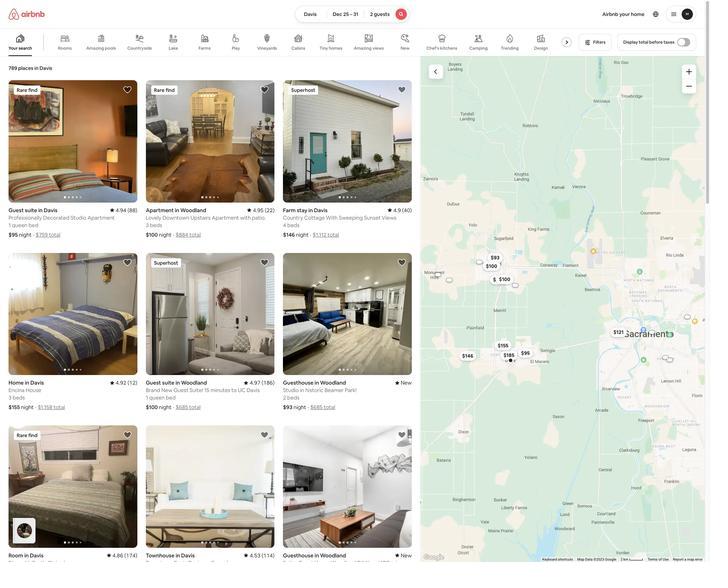 Task type: describe. For each thing, give the bounding box(es) containing it.
cottage
[[305, 214, 325, 221]]

in inside home in davis encina house 3 beds $155 night · $1,158 total
[[25, 380, 29, 387]]

guesthouse in woodland
[[283, 553, 346, 559]]

minutes
[[211, 387, 230, 394]]

your
[[9, 45, 18, 51]]

davis inside 'farm stay in davis country cottage with sweeping sunset views 4 beds $146 night · $1,112 total'
[[314, 207, 328, 214]]

taxes
[[664, 39, 675, 45]]

$93 inside button
[[491, 255, 500, 261]]

$685 inside guest suite in woodland brand new guest suite! 15 minutes to uc davis 1 queen bed $100 night · $685 total
[[176, 404, 188, 411]]

none search field containing davis
[[295, 6, 410, 23]]

upstairs
[[191, 214, 211, 221]]

$685 total button for beamer
[[311, 404, 335, 411]]

©2023
[[594, 558, 605, 562]]

decorated
[[43, 214, 69, 221]]

$185 button
[[501, 351, 518, 361]]

to
[[232, 387, 237, 394]]

guesthouse for guesthouse in woodland studio in historic beamer park! 2 beds $93 night · $685 total
[[283, 380, 314, 387]]

kitchens
[[441, 45, 458, 51]]

chef's
[[427, 45, 440, 51]]

pools
[[105, 45, 116, 51]]

room
[[9, 553, 23, 559]]

31
[[354, 11, 359, 17]]

cabins
[[292, 45, 305, 51]]

lovely
[[146, 214, 161, 221]]

2 guests
[[370, 11, 390, 17]]

farms
[[199, 45, 211, 51]]

zoom out image
[[687, 83, 692, 89]]

$1,158
[[38, 404, 52, 411]]

davis button
[[295, 6, 327, 23]]

$95 inside button
[[521, 350, 530, 357]]

2 horizontal spatial guest
[[174, 387, 189, 394]]

(174)
[[124, 553, 137, 559]]

$685 inside guesthouse in woodland studio in historic beamer park! 2 beds $93 night · $685 total
[[311, 404, 323, 411]]

$95 inside guest suite in davis professionally decorated studio apartment 1 queen bed $95 night · $759 total
[[9, 231, 18, 238]]

terms of use link
[[648, 558, 669, 562]]

farm stay in davis country cottage with sweeping sunset views 4 beds $146 night · $1,112 total
[[283, 207, 397, 238]]

guest suite in woodland brand new guest suite! 15 minutes to uc davis 1 queen bed $100 night · $685 total
[[146, 380, 260, 411]]

beamer
[[325, 387, 344, 394]]

tiny homes
[[320, 45, 343, 51]]

in inside 'farm stay in davis country cottage with sweeping sunset views 4 beds $146 night · $1,112 total'
[[309, 207, 313, 214]]

2 inside guesthouse in woodland studio in historic beamer park! 2 beds $93 night · $685 total
[[283, 395, 286, 402]]

historic
[[306, 387, 324, 394]]

places
[[18, 65, 33, 71]]

data
[[586, 558, 593, 562]]

789
[[9, 65, 17, 71]]

night inside 'farm stay in davis country cottage with sweeping sunset views 4 beds $146 night · $1,112 total'
[[296, 231, 309, 238]]

in inside guest suite in woodland brand new guest suite! 15 minutes to uc davis 1 queen bed $100 night · $685 total
[[176, 380, 180, 387]]

4.95
[[253, 207, 264, 214]]

guest for brand
[[146, 380, 161, 387]]

home
[[9, 380, 24, 387]]

patio.
[[252, 214, 266, 221]]

in inside guest suite in davis professionally decorated studio apartment 1 queen bed $95 night · $759 total
[[38, 207, 43, 214]]

amazing pools
[[86, 45, 116, 51]]

night inside guesthouse in woodland studio in historic beamer park! 2 beds $93 night · $685 total
[[294, 404, 306, 411]]

· inside the apartment in woodland lovely downtown upstairs  apartment with patio. 3 beds $100 night · $884 total
[[173, 231, 174, 238]]

google
[[606, 558, 617, 562]]

25
[[343, 11, 349, 17]]

davis inside home in davis encina house 3 beds $155 night · $1,158 total
[[30, 380, 44, 387]]

(40)
[[402, 207, 412, 214]]

add to wishlist: room in davis image
[[123, 431, 132, 440]]

total inside home in davis encina house 3 beds $155 night · $1,158 total
[[54, 404, 65, 411]]

dec 25 – 31
[[333, 11, 359, 17]]

add to wishlist: guesthouse in woodland image
[[398, 431, 406, 440]]

stay
[[297, 207, 308, 214]]

(114)
[[262, 553, 275, 559]]

· inside guest suite in davis professionally decorated studio apartment 1 queen bed $95 night · $759 total
[[33, 231, 34, 238]]

$100 inside guest suite in woodland brand new guest suite! 15 minutes to uc davis 1 queen bed $100 night · $685 total
[[146, 404, 158, 411]]

park!
[[345, 387, 357, 394]]

google image
[[422, 554, 446, 563]]

keyboard shortcuts button
[[543, 558, 574, 563]]

zoom in image
[[687, 69, 692, 75]]

(22)
[[265, 207, 275, 214]]

your search
[[9, 45, 32, 51]]

display
[[624, 39, 638, 45]]

suite!
[[190, 387, 203, 394]]

$121
[[614, 329, 624, 336]]

$1,112 total button
[[313, 231, 339, 238]]

4.94 out of 5 average rating,  88 reviews image
[[110, 207, 137, 214]]

map
[[578, 558, 585, 562]]

1 new place to stay image from the top
[[395, 380, 412, 387]]

4.86
[[113, 553, 123, 559]]

$146 button
[[459, 351, 477, 361]]

room in davis
[[9, 553, 43, 559]]

rooms
[[58, 45, 72, 51]]

total inside guest suite in davis professionally decorated studio apartment 1 queen bed $95 night · $759 total
[[49, 231, 60, 238]]

airbnb your home link
[[599, 7, 649, 22]]

queen inside guest suite in davis professionally decorated studio apartment 1 queen bed $95 night · $759 total
[[12, 222, 27, 229]]

guests
[[374, 11, 390, 17]]

4.92 (12)
[[116, 380, 137, 387]]

display total before taxes button
[[618, 34, 697, 51]]

farm
[[283, 207, 296, 214]]

google map
showing 30 stays. region
[[421, 56, 705, 563]]

$1,112
[[313, 231, 327, 238]]

guesthouse in woodland studio in historic beamer park! 2 beds $93 night · $685 total
[[283, 380, 357, 411]]

dec
[[333, 11, 342, 17]]

terms
[[648, 558, 658, 562]]

$146 inside 'farm stay in davis country cottage with sweeping sunset views 4 beds $146 night · $1,112 total'
[[283, 231, 295, 238]]

shortcuts
[[558, 558, 574, 562]]

add to wishlist: home in davis image
[[123, 258, 132, 267]]

beds inside 'farm stay in davis country cottage with sweeping sunset views 4 beds $146 night · $1,112 total'
[[288, 222, 300, 229]]

1 horizontal spatial apartment
[[146, 207, 174, 214]]

4.95 (22)
[[253, 207, 275, 214]]

$152
[[493, 277, 504, 283]]

woodland for guesthouse in woodland
[[320, 553, 346, 559]]

2 guests button
[[364, 6, 410, 23]]

amazing for amazing views
[[354, 45, 372, 51]]

4.94 (88)
[[116, 207, 137, 214]]

4.53 out of 5 average rating,  114 reviews image
[[244, 553, 275, 559]]

amazing views
[[354, 45, 384, 51]]

downtown
[[163, 214, 189, 221]]

report a map error
[[673, 558, 703, 562]]

total inside guest suite in woodland brand new guest suite! 15 minutes to uc davis 1 queen bed $100 night · $685 total
[[189, 404, 201, 411]]

· inside guesthouse in woodland studio in historic beamer park! 2 beds $93 night · $685 total
[[308, 404, 309, 411]]

professionally
[[9, 214, 42, 221]]

map
[[688, 558, 695, 562]]

$685 total button for guest
[[176, 404, 201, 411]]

lake
[[169, 45, 178, 51]]

sweeping
[[339, 214, 363, 221]]

a
[[685, 558, 687, 562]]

night inside home in davis encina house 3 beds $155 night · $1,158 total
[[21, 404, 34, 411]]

$100 inside the apartment in woodland lovely downtown upstairs  apartment with patio. 3 beds $100 night · $884 total
[[146, 231, 158, 238]]

total inside guesthouse in woodland studio in historic beamer park! 2 beds $93 night · $685 total
[[324, 404, 335, 411]]

beds inside home in davis encina house 3 beds $155 night · $1,158 total
[[13, 395, 25, 402]]

suite for decorated
[[25, 207, 37, 214]]



Task type: vqa. For each thing, say whether or not it's contained in the screenshot.


Task type: locate. For each thing, give the bounding box(es) containing it.
total right $759 at the top of page
[[49, 231, 60, 238]]

guest inside guest suite in davis professionally decorated studio apartment 1 queen bed $95 night · $759 total
[[9, 207, 24, 214]]

1 horizontal spatial bed
[[166, 395, 176, 402]]

amazing left views
[[354, 45, 372, 51]]

1 vertical spatial $100 button
[[496, 275, 514, 285]]

night left $884
[[159, 231, 172, 238]]

$884
[[176, 231, 188, 238]]

of
[[659, 558, 662, 562]]

0 vertical spatial guest
[[9, 207, 24, 214]]

total
[[639, 39, 649, 45], [49, 231, 60, 238], [189, 231, 201, 238], [328, 231, 339, 238], [54, 404, 65, 411], [189, 404, 201, 411], [324, 404, 335, 411]]

3 inside the apartment in woodland lovely downtown upstairs  apartment with patio. 3 beds $100 night · $884 total
[[146, 222, 149, 229]]

davis right places
[[40, 65, 52, 71]]

4.9 out of 5 average rating,  40 reviews image
[[388, 207, 412, 214]]

countryside
[[127, 45, 152, 51]]

$759 total button
[[36, 231, 60, 238]]

davis inside button
[[304, 11, 317, 17]]

$155 down "encina"
[[9, 404, 20, 411]]

davis right townhouse
[[181, 553, 195, 559]]

$152 button
[[490, 275, 507, 285]]

townhouse
[[146, 553, 175, 559]]

0 vertical spatial $95
[[9, 231, 18, 238]]

1 vertical spatial guesthouse
[[283, 553, 314, 559]]

1 guesthouse from the top
[[283, 380, 314, 387]]

$1,158 total button
[[38, 404, 65, 411]]

2 for 2 km
[[621, 558, 623, 562]]

amazing left pools
[[86, 45, 104, 51]]

· inside guest suite in woodland brand new guest suite! 15 minutes to uc davis 1 queen bed $100 night · $685 total
[[173, 404, 174, 411]]

1 vertical spatial suite
[[162, 380, 175, 387]]

4.92 out of 5 average rating,  12 reviews image
[[110, 380, 137, 387]]

play
[[232, 45, 240, 51]]

guest left suite!
[[174, 387, 189, 394]]

1 horizontal spatial 3
[[146, 222, 149, 229]]

· inside 'farm stay in davis country cottage with sweeping sunset views 4 beds $146 night · $1,112 total'
[[310, 231, 312, 238]]

0 vertical spatial $100 button
[[483, 261, 501, 271]]

1 horizontal spatial $146
[[462, 353, 473, 360]]

guest for professionally
[[9, 207, 24, 214]]

0 vertical spatial 1
[[9, 222, 11, 229]]

1 $685 from the left
[[176, 404, 188, 411]]

$100
[[146, 231, 158, 238], [486, 263, 497, 270], [499, 277, 511, 283], [146, 404, 158, 411]]

total right $884
[[189, 231, 201, 238]]

1 inside guest suite in davis professionally decorated studio apartment 1 queen bed $95 night · $759 total
[[9, 222, 11, 229]]

2 $685 from the left
[[311, 404, 323, 411]]

davis right the room
[[30, 553, 43, 559]]

keyboard shortcuts
[[543, 558, 574, 562]]

4.92
[[116, 380, 126, 387]]

tiny
[[320, 45, 328, 51]]

4.53
[[250, 553, 261, 559]]

2 km
[[621, 558, 630, 562]]

4.86 out of 5 average rating,  174 reviews image
[[107, 553, 137, 559]]

suite inside guest suite in woodland brand new guest suite! 15 minutes to uc davis 1 queen bed $100 night · $685 total
[[162, 380, 175, 387]]

$93 inside guesthouse in woodland studio in historic beamer park! 2 beds $93 night · $685 total
[[283, 404, 293, 411]]

davis left dec
[[304, 11, 317, 17]]

guest suite in davis professionally decorated studio apartment 1 queen bed $95 night · $759 total
[[9, 207, 115, 238]]

filters button
[[579, 34, 612, 51]]

night left $1,112
[[296, 231, 309, 238]]

4.94
[[116, 207, 126, 214]]

your
[[620, 11, 630, 17]]

1 horizontal spatial $685
[[311, 404, 323, 411]]

night down historic
[[294, 404, 306, 411]]

davis down "4.97"
[[247, 387, 260, 394]]

night inside the apartment in woodland lovely downtown upstairs  apartment with patio. 3 beds $100 night · $884 total
[[159, 231, 172, 238]]

$100 button up $152
[[483, 261, 501, 271]]

$146 inside button
[[462, 353, 473, 360]]

1 vertical spatial 2
[[283, 395, 286, 402]]

queen down professionally
[[12, 222, 27, 229]]

total left before
[[639, 39, 649, 45]]

night inside guest suite in woodland brand new guest suite! 15 minutes to uc davis 1 queen bed $100 night · $685 total
[[159, 404, 172, 411]]

guest up professionally
[[9, 207, 24, 214]]

suite for new
[[162, 380, 175, 387]]

studio left historic
[[283, 387, 299, 394]]

queen down brand
[[149, 395, 165, 402]]

error
[[696, 558, 703, 562]]

$685 total button
[[176, 404, 201, 411], [311, 404, 335, 411]]

1 vertical spatial $146
[[462, 353, 473, 360]]

0 horizontal spatial $95
[[9, 231, 18, 238]]

total right $1,112
[[328, 231, 339, 238]]

guesthouse inside guesthouse in woodland studio in historic beamer park! 2 beds $93 night · $685 total
[[283, 380, 314, 387]]

3 down lovely
[[146, 222, 149, 229]]

1
[[9, 222, 11, 229], [146, 395, 148, 402]]

2 inside "search box"
[[370, 11, 373, 17]]

4
[[283, 222, 286, 229]]

amazing for amazing pools
[[86, 45, 104, 51]]

house
[[26, 387, 41, 394]]

0 vertical spatial suite
[[25, 207, 37, 214]]

woodland for guesthouse in woodland studio in historic beamer park! 2 beds $93 night · $685 total
[[320, 380, 346, 387]]

report
[[673, 558, 684, 562]]

apartment
[[146, 207, 174, 214], [88, 214, 115, 221], [212, 214, 239, 221]]

queen
[[12, 222, 27, 229], [149, 395, 165, 402]]

add to wishlist: townhouse in davis image
[[261, 431, 269, 440]]

dec 25 – 31 button
[[327, 6, 365, 23]]

2 horizontal spatial apartment
[[212, 214, 239, 221]]

$685 total button down suite!
[[176, 404, 201, 411]]

–
[[350, 11, 353, 17]]

1 vertical spatial $93
[[283, 404, 293, 411]]

0 horizontal spatial $685 total button
[[176, 404, 201, 411]]

$100 button
[[483, 261, 501, 271], [496, 275, 514, 285]]

bed
[[29, 222, 38, 229], [166, 395, 176, 402]]

guesthouse up historic
[[283, 380, 314, 387]]

1 down professionally
[[9, 222, 11, 229]]

woodland for apartment in woodland lovely downtown upstairs  apartment with patio. 3 beds $100 night · $884 total
[[181, 207, 206, 214]]

1 horizontal spatial 2
[[370, 11, 373, 17]]

studio right decorated
[[71, 214, 86, 221]]

2 $685 total button from the left
[[311, 404, 335, 411]]

apartment down 4.94 out of 5 average rating,  88 reviews image
[[88, 214, 115, 221]]

1 $685 total button from the left
[[176, 404, 201, 411]]

country
[[283, 214, 303, 221]]

$685
[[176, 404, 188, 411], [311, 404, 323, 411]]

0 vertical spatial $146
[[283, 231, 295, 238]]

suite inside guest suite in davis professionally decorated studio apartment 1 queen bed $95 night · $759 total
[[25, 207, 37, 214]]

apartment inside guest suite in davis professionally decorated studio apartment 1 queen bed $95 night · $759 total
[[88, 214, 115, 221]]

1 horizontal spatial $93
[[491, 255, 500, 261]]

$95 button
[[518, 348, 533, 358]]

1 horizontal spatial studio
[[283, 387, 299, 394]]

0 horizontal spatial suite
[[25, 207, 37, 214]]

add to wishlist: farm stay in davis image
[[398, 86, 406, 94]]

$884 total button
[[176, 231, 201, 238]]

airbnb your home
[[603, 11, 645, 17]]

add to wishlist: apartment in woodland image
[[261, 86, 269, 94]]

studio
[[71, 214, 86, 221], [283, 387, 299, 394]]

suite
[[25, 207, 37, 214], [162, 380, 175, 387]]

apartment in woodland lovely downtown upstairs  apartment with patio. 3 beds $100 night · $884 total
[[146, 207, 266, 238]]

1 horizontal spatial queen
[[149, 395, 165, 402]]

guesthouse right (114)
[[283, 553, 314, 559]]

new place to stay image
[[395, 380, 412, 387], [395, 553, 412, 559]]

profile element
[[418, 0, 697, 28]]

0 horizontal spatial amazing
[[86, 45, 104, 51]]

$146
[[283, 231, 295, 238], [462, 353, 473, 360]]

night inside guest suite in davis professionally decorated studio apartment 1 queen bed $95 night · $759 total
[[19, 231, 32, 238]]

1 horizontal spatial guest
[[146, 380, 161, 387]]

beds
[[150, 222, 162, 229], [288, 222, 300, 229], [13, 395, 25, 402], [287, 395, 300, 402]]

davis up cottage
[[314, 207, 328, 214]]

queen inside guest suite in woodland brand new guest suite! 15 minutes to uc davis 1 queen bed $100 night · $685 total
[[149, 395, 165, 402]]

$100 button down $93 button
[[496, 275, 514, 285]]

brand
[[146, 387, 160, 394]]

0 horizontal spatial studio
[[71, 214, 86, 221]]

bed inside guest suite in woodland brand new guest suite! 15 minutes to uc davis 1 queen bed $100 night · $685 total
[[166, 395, 176, 402]]

total inside button
[[639, 39, 649, 45]]

$155 inside home in davis encina house 3 beds $155 night · $1,158 total
[[9, 404, 20, 411]]

1 vertical spatial new place to stay image
[[395, 553, 412, 559]]

total right $1,158
[[54, 404, 65, 411]]

$121 button
[[611, 328, 627, 338]]

display total before taxes
[[624, 39, 675, 45]]

1 horizontal spatial $685 total button
[[311, 404, 335, 411]]

0 horizontal spatial bed
[[29, 222, 38, 229]]

add to wishlist: guesthouse in woodland image
[[398, 258, 406, 267]]

studio inside guest suite in davis professionally decorated studio apartment 1 queen bed $95 night · $759 total
[[71, 214, 86, 221]]

0 horizontal spatial 3
[[9, 395, 12, 402]]

total down beamer
[[324, 404, 335, 411]]

$95 right $185 button
[[521, 350, 530, 357]]

report a map error link
[[673, 558, 703, 562]]

terms of use
[[648, 558, 669, 562]]

1 vertical spatial $155
[[9, 404, 20, 411]]

None search field
[[295, 6, 410, 23]]

davis up decorated
[[44, 207, 57, 214]]

uc
[[238, 387, 246, 394]]

0 vertical spatial queen
[[12, 222, 27, 229]]

4.53 (114)
[[250, 553, 275, 559]]

(186)
[[262, 380, 275, 387]]

search
[[19, 45, 32, 51]]

homes
[[329, 45, 343, 51]]

2 new place to stay image from the top
[[395, 553, 412, 559]]

2
[[370, 11, 373, 17], [283, 395, 286, 402], [621, 558, 623, 562]]

1 vertical spatial queen
[[149, 395, 165, 402]]

0 vertical spatial $93
[[491, 255, 500, 261]]

0 vertical spatial guesthouse
[[283, 380, 314, 387]]

4.9 (40)
[[394, 207, 412, 214]]

2 vertical spatial 2
[[621, 558, 623, 562]]

2 horizontal spatial 2
[[621, 558, 623, 562]]

group
[[0, 28, 575, 56], [9, 80, 137, 203], [146, 80, 275, 203], [283, 80, 412, 203], [9, 253, 137, 376], [146, 253, 275, 376], [283, 253, 412, 376], [9, 426, 137, 548], [146, 426, 275, 548], [283, 426, 412, 548]]

$93
[[491, 255, 500, 261], [283, 404, 293, 411]]

bed inside guest suite in davis professionally decorated studio apartment 1 queen bed $95 night · $759 total
[[29, 222, 38, 229]]

woodland inside the apartment in woodland lovely downtown upstairs  apartment with patio. 3 beds $100 night · $884 total
[[181, 207, 206, 214]]

woodland inside guest suite in woodland brand new guest suite! 15 minutes to uc davis 1 queen bed $100 night · $685 total
[[181, 380, 207, 387]]

davis inside guest suite in davis professionally decorated studio apartment 1 queen bed $95 night · $759 total
[[44, 207, 57, 214]]

km
[[624, 558, 629, 562]]

woodland inside guesthouse in woodland studio in historic beamer park! 2 beds $93 night · $685 total
[[320, 380, 346, 387]]

davis up the house
[[30, 380, 44, 387]]

$759
[[36, 231, 48, 238]]

3 down "encina"
[[9, 395, 12, 402]]

use
[[663, 558, 669, 562]]

3 inside home in davis encina house 3 beds $155 night · $1,158 total
[[9, 395, 12, 402]]

$155 inside button
[[498, 343, 509, 349]]

night left $1,158
[[21, 404, 34, 411]]

design
[[534, 45, 548, 51]]

map data ©2023 google
[[578, 558, 617, 562]]

1 vertical spatial studio
[[283, 387, 299, 394]]

night left $759 at the top of page
[[19, 231, 32, 238]]

apartment left with
[[212, 214, 239, 221]]

group containing amazing views
[[0, 28, 575, 56]]

1 vertical spatial 1
[[146, 395, 148, 402]]

0 horizontal spatial queen
[[12, 222, 27, 229]]

1 down brand
[[146, 395, 148, 402]]

1 vertical spatial $95
[[521, 350, 530, 357]]

1 horizontal spatial $95
[[521, 350, 530, 357]]

views
[[373, 45, 384, 51]]

$93 button
[[488, 253, 503, 263]]

4.97
[[250, 380, 261, 387]]

$95 down professionally
[[9, 231, 18, 238]]

beds inside guesthouse in woodland studio in historic beamer park! 2 beds $93 night · $685 total
[[287, 395, 300, 402]]

beds inside the apartment in woodland lovely downtown upstairs  apartment with patio. 3 beds $100 night · $884 total
[[150, 222, 162, 229]]

0 horizontal spatial $93
[[283, 404, 293, 411]]

total inside the apartment in woodland lovely downtown upstairs  apartment with patio. 3 beds $100 night · $884 total
[[189, 231, 201, 238]]

1 vertical spatial guest
[[146, 380, 161, 387]]

0 horizontal spatial guest
[[9, 207, 24, 214]]

1 vertical spatial 3
[[9, 395, 12, 402]]

new inside guest suite in woodland brand new guest suite! 15 minutes to uc davis 1 queen bed $100 night · $685 total
[[161, 387, 173, 394]]

0 vertical spatial 3
[[146, 222, 149, 229]]

0 vertical spatial studio
[[71, 214, 86, 221]]

$685 total button down historic
[[311, 404, 335, 411]]

1 horizontal spatial amazing
[[354, 45, 372, 51]]

1 horizontal spatial $155
[[498, 343, 509, 349]]

davis inside guest suite in woodland brand new guest suite! 15 minutes to uc davis 1 queen bed $100 night · $685 total
[[247, 387, 260, 394]]

0 horizontal spatial $155
[[9, 404, 20, 411]]

sunset
[[364, 214, 381, 221]]

guesthouse for guesthouse in woodland
[[283, 553, 314, 559]]

add to wishlist: guest suite in davis image
[[123, 86, 132, 94]]

$155 up $185 button
[[498, 343, 509, 349]]

2 guesthouse from the top
[[283, 553, 314, 559]]

0 horizontal spatial 2
[[283, 395, 286, 402]]

night down brand
[[159, 404, 172, 411]]

0 horizontal spatial $146
[[283, 231, 295, 238]]

new
[[401, 45, 410, 51], [401, 380, 412, 387], [161, 387, 173, 394], [401, 553, 412, 559]]

1 inside guest suite in woodland brand new guest suite! 15 minutes to uc davis 1 queen bed $100 night · $685 total
[[146, 395, 148, 402]]

(12)
[[128, 380, 137, 387]]

0 vertical spatial new place to stay image
[[395, 380, 412, 387]]

0 vertical spatial bed
[[29, 222, 38, 229]]

2 for 2 guests
[[370, 11, 373, 17]]

studio inside guesthouse in woodland studio in historic beamer park! 2 beds $93 night · $685 total
[[283, 387, 299, 394]]

0 horizontal spatial $685
[[176, 404, 188, 411]]

trending
[[501, 45, 519, 51]]

4.95 out of 5 average rating,  22 reviews image
[[247, 207, 275, 214]]

0 horizontal spatial 1
[[9, 222, 11, 229]]

0 vertical spatial $155
[[498, 343, 509, 349]]

filters
[[594, 39, 606, 45]]

1 vertical spatial bed
[[166, 395, 176, 402]]

guest up brand
[[146, 380, 161, 387]]

add to wishlist: guest suite in woodland image
[[261, 258, 269, 267]]

apartment up lovely
[[146, 207, 174, 214]]

1 horizontal spatial suite
[[162, 380, 175, 387]]

· inside home in davis encina house 3 beds $155 night · $1,158 total
[[35, 404, 36, 411]]

total down suite!
[[189, 404, 201, 411]]

keyboard
[[543, 558, 558, 562]]

total inside 'farm stay in davis country cottage with sweeping sunset views 4 beds $146 night · $1,112 total'
[[328, 231, 339, 238]]

2 vertical spatial guest
[[174, 387, 189, 394]]

789 places in davis
[[9, 65, 52, 71]]

0 vertical spatial 2
[[370, 11, 373, 17]]

0 horizontal spatial apartment
[[88, 214, 115, 221]]

in inside the apartment in woodland lovely downtown upstairs  apartment with patio. 3 beds $100 night · $884 total
[[175, 207, 179, 214]]

1 horizontal spatial 1
[[146, 395, 148, 402]]

vineyards
[[257, 45, 277, 51]]

4.97 out of 5 average rating,  186 reviews image
[[244, 380, 275, 387]]



